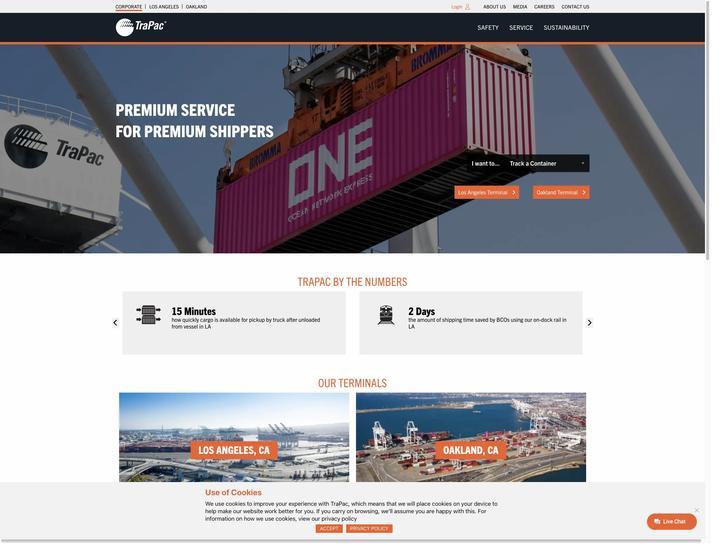 Task type: describe. For each thing, give the bounding box(es) containing it.
1 your from the left
[[276, 500, 287, 507]]

our
[[318, 375, 337, 390]]

la for 2 days
[[409, 323, 415, 329]]

0 vertical spatial we
[[398, 500, 406, 507]]

la for 15 minutes
[[205, 323, 211, 329]]

contact us
[[562, 3, 590, 9]]

from
[[172, 323, 182, 329]]

to...
[[490, 159, 500, 167]]

2 days the amount of shipping time saved by bcos using our on-dock rail in la
[[409, 304, 567, 329]]

policy
[[372, 526, 389, 531]]

information
[[205, 515, 235, 522]]

for inside premium service for premium shippers
[[116, 120, 141, 140]]

work
[[265, 508, 277, 515]]

which
[[352, 500, 367, 507]]

cookies,
[[276, 515, 297, 522]]

quickly
[[182, 316, 199, 323]]

careers
[[535, 3, 555, 9]]

you.
[[304, 508, 315, 515]]

los angeles terminal
[[459, 189, 509, 195]]

privacy
[[350, 526, 370, 531]]

numbers
[[365, 274, 408, 288]]

angeles for los angeles
[[159, 3, 179, 9]]

policy
[[342, 515, 357, 522]]

view
[[299, 515, 310, 522]]

better
[[279, 508, 294, 515]]

privacy policy link
[[346, 524, 393, 533]]

login link
[[452, 3, 463, 9]]

los angeles
[[149, 3, 179, 9]]

1 vertical spatial on
[[347, 508, 354, 515]]

contact
[[562, 3, 583, 9]]

no image
[[694, 507, 701, 514]]

time
[[464, 316, 474, 323]]

improve
[[254, 500, 275, 507]]

i want to...
[[472, 159, 500, 167]]

service link
[[505, 21, 539, 34]]

experience
[[289, 500, 317, 507]]

sustainability link
[[539, 21, 595, 34]]

amount
[[418, 316, 435, 323]]

0 vertical spatial service
[[510, 23, 534, 31]]

for inside use of cookies we use cookies to improve your experience with trapac, which means that we will place cookies on your device to help make our website work better for you. if you carry on browsing, we'll assume you are happy with this. for information on how we use cookies, view our privacy policy
[[478, 508, 487, 515]]

menu bar containing safety
[[473, 21, 595, 34]]

media link
[[514, 2, 528, 11]]

we'll
[[382, 508, 393, 515]]

15 minutes how quickly cargo is available for pickup by truck after unloaded from vessel in la
[[172, 304, 320, 329]]

minutes
[[184, 304, 216, 317]]

days
[[416, 304, 435, 317]]

los angeles link
[[149, 2, 179, 11]]

i
[[472, 159, 474, 167]]

terminals
[[339, 375, 387, 390]]

saved
[[475, 316, 489, 323]]

oakland for oakland terminal
[[537, 189, 557, 195]]

2 horizontal spatial on
[[454, 500, 460, 507]]

0 vertical spatial use
[[215, 500, 224, 507]]

2 terminal from the left
[[558, 189, 578, 195]]

service inside premium service for premium shippers
[[181, 99, 235, 119]]

about us link
[[484, 2, 506, 11]]

safety
[[478, 23, 499, 31]]

in for minutes
[[199, 323, 204, 329]]

0 vertical spatial premium
[[116, 99, 178, 119]]

15
[[172, 304, 182, 317]]

1 cookies from the left
[[226, 500, 246, 507]]

safety link
[[473, 21, 505, 34]]

that
[[387, 500, 397, 507]]

2 you from the left
[[416, 508, 425, 515]]

login
[[452, 3, 463, 9]]

corporate
[[116, 3, 142, 9]]

1 vertical spatial premium
[[144, 120, 206, 140]]

2 vertical spatial on
[[236, 515, 243, 522]]

cargo
[[200, 316, 213, 323]]

trapac,
[[331, 500, 350, 507]]

us for contact us
[[584, 3, 590, 9]]

unloaded
[[299, 316, 320, 323]]

on-
[[534, 316, 542, 323]]

0 horizontal spatial our
[[233, 508, 242, 515]]

browsing,
[[355, 508, 380, 515]]

accept link
[[316, 524, 343, 533]]

0 horizontal spatial with
[[319, 500, 329, 507]]

are
[[427, 508, 435, 515]]

2
[[409, 304, 414, 317]]

the
[[409, 316, 416, 323]]

how inside 15 minutes how quickly cargo is available for pickup by truck after unloaded from vessel in la
[[172, 316, 181, 323]]

1 vertical spatial use
[[265, 515, 274, 522]]

premium service for premium shippers
[[116, 99, 274, 140]]

is
[[215, 316, 218, 323]]

want
[[475, 159, 488, 167]]

help
[[205, 508, 217, 515]]

main content containing trapac by the numbers
[[109, 274, 597, 543]]

1 terminal from the left
[[488, 189, 508, 195]]

our terminals
[[318, 375, 387, 390]]

pickup
[[249, 316, 265, 323]]

2 cookies from the left
[[432, 500, 452, 507]]



Task type: vqa. For each thing, say whether or not it's contained in the screenshot.
the right Service
yes



Task type: locate. For each thing, give the bounding box(es) containing it.
for inside use of cookies we use cookies to improve your experience with trapac, which means that we will place cookies on your device to help make our website work better for you. if you carry on browsing, we'll assume you are happy with this. for information on how we use cookies, view our privacy policy
[[296, 508, 303, 515]]

by
[[266, 316, 272, 323], [490, 316, 496, 323]]

we up assume
[[398, 500, 406, 507]]

0 horizontal spatial use
[[215, 500, 224, 507]]

oakland right solid icon
[[537, 189, 557, 195]]

solid image
[[513, 190, 516, 195]]

1 vertical spatial service
[[181, 99, 235, 119]]

2 us from the left
[[584, 3, 590, 9]]

1 horizontal spatial angeles
[[468, 189, 487, 195]]

of right amount on the bottom of page
[[437, 316, 441, 323]]

1 horizontal spatial la
[[409, 323, 415, 329]]

0 horizontal spatial for
[[241, 316, 248, 323]]

0 vertical spatial for
[[116, 120, 141, 140]]

bcos
[[497, 316, 510, 323]]

2 la from the left
[[409, 323, 415, 329]]

of inside 2 days the amount of shipping time saved by bcos using our on-dock rail in la
[[437, 316, 441, 323]]

your up the better
[[276, 500, 287, 507]]

solid image
[[583, 190, 586, 195], [112, 318, 120, 328], [586, 318, 594, 328]]

dock
[[542, 316, 553, 323]]

1 horizontal spatial on
[[347, 508, 354, 515]]

menu bar
[[480, 2, 594, 11], [473, 21, 595, 34]]

1 horizontal spatial use
[[265, 515, 274, 522]]

0 horizontal spatial how
[[172, 316, 181, 323]]

make
[[218, 508, 232, 515]]

los for los angeles terminal
[[459, 189, 467, 195]]

0 vertical spatial oakland
[[186, 3, 207, 9]]

assume
[[395, 508, 414, 515]]

after
[[286, 316, 297, 323]]

1 horizontal spatial cookies
[[432, 500, 452, 507]]

of inside use of cookies we use cookies to improve your experience with trapac, which means that we will place cookies on your device to help make our website work better for you. if you carry on browsing, we'll assume you are happy with this. for information on how we use cookies, view our privacy policy
[[222, 488, 230, 497]]

if
[[317, 508, 320, 515]]

1 horizontal spatial your
[[462, 500, 473, 507]]

solid image inside oakland terminal link
[[583, 190, 586, 195]]

1 horizontal spatial our
[[312, 515, 320, 522]]

menu bar up service link
[[480, 2, 594, 11]]

los for los angeles
[[149, 3, 158, 9]]

privacy
[[322, 515, 341, 522]]

to up the website
[[247, 500, 252, 507]]

2 your from the left
[[462, 500, 473, 507]]

us right about
[[500, 3, 506, 9]]

1 horizontal spatial los
[[459, 189, 467, 195]]

main content
[[109, 274, 597, 543]]

0 vertical spatial of
[[437, 316, 441, 323]]

0 horizontal spatial oakland
[[186, 3, 207, 9]]

we
[[205, 500, 214, 507]]

0 horizontal spatial angeles
[[159, 3, 179, 9]]

your
[[276, 500, 287, 507], [462, 500, 473, 507]]

0 horizontal spatial we
[[256, 515, 264, 522]]

privacy policy
[[350, 526, 389, 531]]

the
[[347, 274, 363, 288]]

1 horizontal spatial oakland
[[537, 189, 557, 195]]

cookies up the make on the left
[[226, 500, 246, 507]]

in right vessel
[[199, 323, 204, 329]]

0 horizontal spatial for
[[116, 120, 141, 140]]

how down the website
[[244, 515, 255, 522]]

for down experience
[[296, 508, 303, 515]]

1 horizontal spatial we
[[398, 500, 406, 507]]

1 vertical spatial los
[[459, 189, 467, 195]]

in right rail
[[563, 316, 567, 323]]

1 horizontal spatial how
[[244, 515, 255, 522]]

1 you from the left
[[322, 508, 331, 515]]

us
[[500, 3, 506, 9], [584, 3, 590, 9]]

los
[[149, 3, 158, 9], [459, 189, 467, 195]]

los inside los angeles link
[[149, 3, 158, 9]]

in for days
[[563, 316, 567, 323]]

la left is
[[205, 323, 211, 329]]

shippers
[[210, 120, 274, 140]]

1 horizontal spatial in
[[563, 316, 567, 323]]

place
[[417, 500, 431, 507]]

2 by from the left
[[490, 316, 496, 323]]

1 by from the left
[[266, 316, 272, 323]]

0 vertical spatial how
[[172, 316, 181, 323]]

we down the website
[[256, 515, 264, 522]]

by inside 2 days the amount of shipping time saved by bcos using our on-dock rail in la
[[490, 316, 496, 323]]

1 vertical spatial our
[[233, 508, 242, 515]]

our
[[525, 316, 533, 323], [233, 508, 242, 515], [312, 515, 320, 522]]

us right contact
[[584, 3, 590, 9]]

1 horizontal spatial for
[[296, 508, 303, 515]]

about us
[[484, 3, 506, 9]]

cookies up happy in the right bottom of the page
[[432, 500, 452, 507]]

1 vertical spatial oakland
[[537, 189, 557, 195]]

1 vertical spatial for
[[478, 508, 487, 515]]

for left pickup
[[241, 316, 248, 323]]

you down place
[[416, 508, 425, 515]]

0 vertical spatial for
[[241, 316, 248, 323]]

contact us link
[[562, 2, 590, 11]]

for
[[116, 120, 141, 140], [478, 508, 487, 515]]

la inside 15 minutes how quickly cargo is available for pickup by truck after unloaded from vessel in la
[[205, 323, 211, 329]]

vessel
[[184, 323, 198, 329]]

0 horizontal spatial you
[[322, 508, 331, 515]]

in
[[563, 316, 567, 323], [199, 323, 204, 329]]

about
[[484, 3, 499, 9]]

our right the make on the left
[[233, 508, 242, 515]]

0 horizontal spatial in
[[199, 323, 204, 329]]

trapac
[[298, 274, 331, 288]]

media
[[514, 3, 528, 9]]

los angeles terminal link
[[455, 186, 520, 199]]

1 horizontal spatial of
[[437, 316, 441, 323]]

you
[[322, 508, 331, 515], [416, 508, 425, 515]]

1 vertical spatial with
[[454, 508, 465, 515]]

0 horizontal spatial your
[[276, 500, 287, 507]]

0 horizontal spatial la
[[205, 323, 211, 329]]

service
[[510, 23, 534, 31], [181, 99, 235, 119]]

with up if
[[319, 500, 329, 507]]

on left device
[[454, 500, 460, 507]]

1 horizontal spatial terminal
[[558, 189, 578, 195]]

means
[[368, 500, 385, 507]]

0 horizontal spatial of
[[222, 488, 230, 497]]

device
[[475, 500, 491, 507]]

1 vertical spatial for
[[296, 508, 303, 515]]

this.
[[466, 508, 477, 515]]

2 vertical spatial our
[[312, 515, 320, 522]]

happy
[[436, 508, 452, 515]]

angeles down "i"
[[468, 189, 487, 195]]

cookies
[[231, 488, 262, 497]]

use of cookies we use cookies to improve your experience with trapac, which means that we will place cookies on your device to help make our website work better for you. if you carry on browsing, we'll assume you are happy with this. for information on how we use cookies, view our privacy policy
[[205, 488, 498, 522]]

0 vertical spatial our
[[525, 316, 533, 323]]

trapac by the numbers
[[298, 274, 408, 288]]

how inside use of cookies we use cookies to improve your experience with trapac, which means that we will place cookies on your device to help make our website work better for you. if you carry on browsing, we'll assume you are happy with this. for information on how we use cookies, view our privacy policy
[[244, 515, 255, 522]]

angeles
[[159, 3, 179, 9], [468, 189, 487, 195]]

0 horizontal spatial on
[[236, 515, 243, 522]]

using
[[511, 316, 524, 323]]

our down if
[[312, 515, 320, 522]]

0 horizontal spatial service
[[181, 99, 235, 119]]

1 horizontal spatial us
[[584, 3, 590, 9]]

0 horizontal spatial to
[[247, 500, 252, 507]]

1 to from the left
[[247, 500, 252, 507]]

use
[[215, 500, 224, 507], [265, 515, 274, 522]]

1 horizontal spatial service
[[510, 23, 534, 31]]

you right if
[[322, 508, 331, 515]]

angeles for los angeles terminal
[[468, 189, 487, 195]]

on
[[454, 500, 460, 507], [347, 508, 354, 515], [236, 515, 243, 522]]

0 horizontal spatial by
[[266, 316, 272, 323]]

0 vertical spatial angeles
[[159, 3, 179, 9]]

by left bcos in the bottom of the page
[[490, 316, 496, 323]]

oakland terminal link
[[534, 186, 590, 199]]

sustainability
[[544, 23, 590, 31]]

0 vertical spatial with
[[319, 500, 329, 507]]

angeles left oakland link
[[159, 3, 179, 9]]

1 vertical spatial how
[[244, 515, 255, 522]]

1 horizontal spatial you
[[416, 508, 425, 515]]

0 vertical spatial los
[[149, 3, 158, 9]]

on right information
[[236, 515, 243, 522]]

1 vertical spatial we
[[256, 515, 264, 522]]

1 la from the left
[[205, 323, 211, 329]]

oakland for oakland
[[186, 3, 207, 9]]

will
[[407, 500, 416, 507]]

our left on-
[[525, 316, 533, 323]]

2 horizontal spatial our
[[525, 316, 533, 323]]

to right device
[[493, 500, 498, 507]]

0 vertical spatial on
[[454, 500, 460, 507]]

our inside 2 days the amount of shipping time saved by bcos using our on-dock rail in la
[[525, 316, 533, 323]]

in inside 2 days the amount of shipping time saved by bcos using our on-dock rail in la
[[563, 316, 567, 323]]

truck
[[273, 316, 285, 323]]

with left this.
[[454, 508, 465, 515]]

shipping
[[442, 316, 462, 323]]

available
[[220, 316, 240, 323]]

us for about us
[[500, 3, 506, 9]]

menu bar down careers
[[473, 21, 595, 34]]

1 horizontal spatial by
[[490, 316, 496, 323]]

by left truck
[[266, 316, 272, 323]]

0 horizontal spatial los
[[149, 3, 158, 9]]

los inside los angeles terminal link
[[459, 189, 467, 195]]

oakland right the los angeles
[[186, 3, 207, 9]]

oakland link
[[186, 2, 207, 11]]

on up policy
[[347, 508, 354, 515]]

use
[[205, 488, 220, 497]]

1 horizontal spatial for
[[478, 508, 487, 515]]

1 vertical spatial angeles
[[468, 189, 487, 195]]

how
[[172, 316, 181, 323], [244, 515, 255, 522]]

by
[[333, 274, 344, 288]]

0 horizontal spatial cookies
[[226, 500, 246, 507]]

by inside 15 minutes how quickly cargo is available for pickup by truck after unloaded from vessel in la
[[266, 316, 272, 323]]

1 vertical spatial menu bar
[[473, 21, 595, 34]]

menu bar containing about us
[[480, 2, 594, 11]]

careers link
[[535, 2, 555, 11]]

2 to from the left
[[493, 500, 498, 507]]

corporate link
[[116, 2, 142, 11]]

oakland terminal
[[537, 189, 580, 195]]

terminal
[[488, 189, 508, 195], [558, 189, 578, 195]]

accept
[[320, 526, 339, 531]]

of right use
[[222, 488, 230, 497]]

la down 2
[[409, 323, 415, 329]]

1 vertical spatial of
[[222, 488, 230, 497]]

use up the make on the left
[[215, 500, 224, 507]]

light image
[[466, 4, 470, 9]]

of
[[437, 316, 441, 323], [222, 488, 230, 497]]

rail
[[554, 316, 561, 323]]

cookies
[[226, 500, 246, 507], [432, 500, 452, 507]]

0 vertical spatial menu bar
[[480, 2, 594, 11]]

website
[[243, 508, 263, 515]]

for inside 15 minutes how quickly cargo is available for pickup by truck after unloaded from vessel in la
[[241, 316, 248, 323]]

0 horizontal spatial terminal
[[488, 189, 508, 195]]

corporate image
[[116, 18, 167, 37]]

0 horizontal spatial us
[[500, 3, 506, 9]]

in inside 15 minutes how quickly cargo is available for pickup by truck after unloaded from vessel in la
[[199, 323, 204, 329]]

1 horizontal spatial with
[[454, 508, 465, 515]]

use down work at the left of page
[[265, 515, 274, 522]]

1 horizontal spatial to
[[493, 500, 498, 507]]

la inside 2 days the amount of shipping time saved by bcos using our on-dock rail in la
[[409, 323, 415, 329]]

1 us from the left
[[500, 3, 506, 9]]

your up this.
[[462, 500, 473, 507]]

how left quickly
[[172, 316, 181, 323]]



